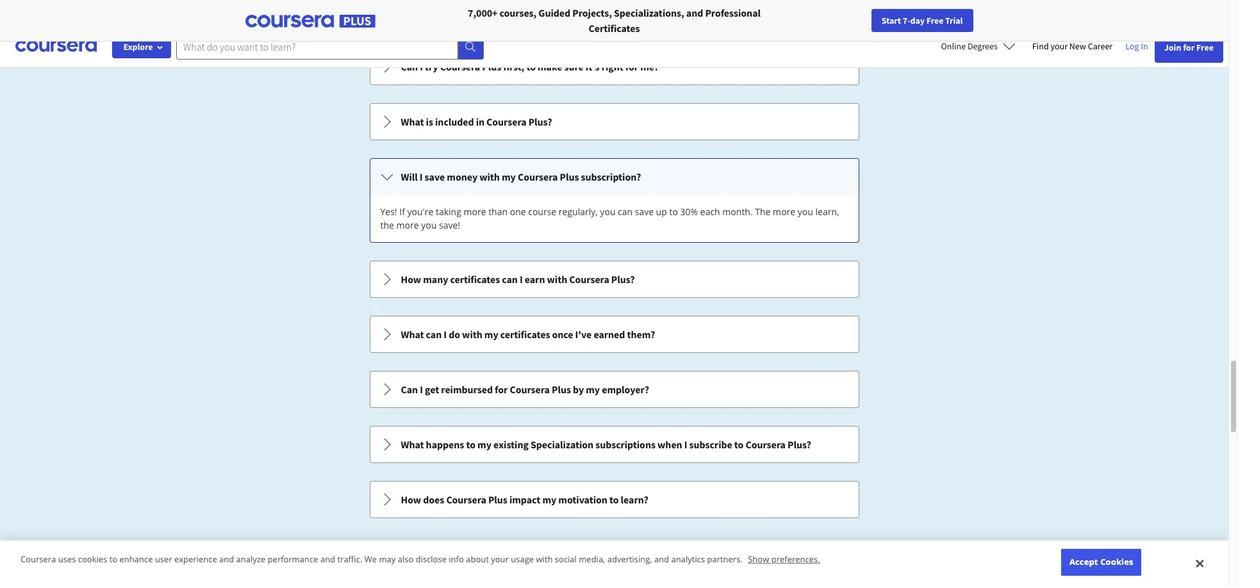 Task type: vqa. For each thing, say whether or not it's contained in the screenshot.
of in the Northeastern University Master of Science in Information Systems
no



Task type: locate. For each thing, give the bounding box(es) containing it.
7,000+ courses, guided projects, specializations, and professional certificates
[[468, 6, 761, 35]]

how
[[401, 273, 421, 286], [401, 493, 421, 506]]

professional
[[705, 6, 761, 19]]

2 how from the top
[[401, 493, 421, 506]]

0 vertical spatial save
[[425, 170, 445, 183]]

2 vertical spatial for
[[495, 383, 508, 396]]

my for motivation
[[542, 493, 556, 506]]

how does coursera plus impact my motivation to learn? button
[[370, 482, 858, 518]]

2 what from the top
[[401, 328, 424, 341]]

2 horizontal spatial plus?
[[788, 438, 811, 451]]

user
[[155, 554, 172, 565]]

can left do
[[426, 328, 442, 341]]

how left many on the top of the page
[[401, 273, 421, 286]]

can inside 'what can i do with my certificates once i've earned them?' dropdown button
[[426, 328, 442, 341]]

the
[[755, 206, 771, 218]]

projects,
[[572, 6, 612, 19]]

to right up
[[669, 206, 678, 218]]

free
[[926, 15, 944, 26], [1196, 42, 1214, 53]]

save inside dropdown button
[[425, 170, 445, 183]]

my right impact
[[542, 493, 556, 506]]

them?
[[627, 328, 655, 341]]

your right find
[[1051, 40, 1068, 52]]

coursera right try
[[440, 60, 480, 73]]

7,000+
[[468, 6, 498, 19]]

1 vertical spatial can
[[401, 383, 418, 396]]

accept
[[1070, 557, 1098, 568]]

coursera up course
[[518, 170, 558, 183]]

0 horizontal spatial save
[[425, 170, 445, 183]]

how left the does
[[401, 493, 421, 506]]

can
[[401, 60, 418, 73], [401, 383, 418, 396]]

for governments
[[277, 6, 350, 19]]

save left up
[[635, 206, 654, 218]]

you left learn,
[[798, 206, 813, 218]]

coursera right the does
[[446, 493, 486, 506]]

show
[[748, 554, 769, 565]]

what left is
[[401, 115, 424, 128]]

with
[[479, 170, 500, 183], [547, 273, 567, 286], [462, 328, 482, 341], [536, 554, 553, 565]]

how many certificates can i earn with coursera plus? button
[[370, 261, 858, 297]]

2 horizontal spatial more
[[773, 206, 795, 218]]

what left happens on the bottom left of page
[[401, 438, 424, 451]]

join for free link
[[1155, 32, 1223, 63]]

your right about
[[491, 554, 509, 565]]

1 vertical spatial how
[[401, 493, 421, 506]]

what left do
[[401, 328, 424, 341]]

online degrees
[[941, 40, 998, 52]]

my for coursera
[[502, 170, 516, 183]]

2 horizontal spatial you
[[798, 206, 813, 218]]

free right join
[[1196, 42, 1214, 53]]

join
[[1164, 42, 1181, 53]]

0 vertical spatial can
[[401, 60, 418, 73]]

experience
[[174, 554, 217, 565]]

for right reimbursed
[[495, 383, 508, 396]]

can left earn
[[502, 273, 518, 286]]

log in link
[[1119, 38, 1155, 54]]

1 vertical spatial for
[[625, 60, 638, 73]]

can for can i get reimbursed for coursera plus by my employer?
[[401, 383, 418, 396]]

plus
[[482, 60, 501, 73], [560, 170, 579, 183], [552, 383, 571, 396], [488, 493, 507, 506]]

subscribe
[[689, 438, 732, 451]]

more
[[464, 206, 486, 218], [773, 206, 795, 218], [396, 219, 419, 231]]

social
[[555, 554, 577, 565]]

analytics
[[671, 554, 705, 565]]

you right regularly,
[[600, 206, 616, 218]]

free right day
[[926, 15, 944, 26]]

2 horizontal spatial for
[[1183, 42, 1195, 53]]

the
[[380, 219, 394, 231]]

how for how does coursera plus impact my motivation to learn?
[[401, 493, 421, 506]]

performance
[[268, 554, 318, 565]]

i left earn
[[520, 273, 523, 286]]

if
[[399, 206, 405, 218]]

1 horizontal spatial plus?
[[611, 273, 635, 286]]

7-
[[903, 15, 910, 26]]

when
[[658, 438, 682, 451]]

log
[[1125, 40, 1139, 52]]

0 horizontal spatial your
[[491, 554, 509, 565]]

2 vertical spatial plus?
[[788, 438, 811, 451]]

1 horizontal spatial can
[[502, 273, 518, 286]]

can left get
[[401, 383, 418, 396]]

0 vertical spatial certificates
[[450, 273, 500, 286]]

what happens to my existing specialization subscriptions when i subscribe to coursera plus?
[[401, 438, 811, 451]]

you down you're
[[421, 219, 437, 231]]

can i get reimbursed for coursera plus by my employer?
[[401, 383, 649, 396]]

in
[[1141, 40, 1148, 52]]

will i save money with my coursera plus subscription? button
[[370, 159, 858, 195]]

2 horizontal spatial can
[[618, 206, 633, 218]]

certificates right many on the top of the page
[[450, 273, 500, 286]]

to right cookies
[[109, 554, 117, 565]]

coursera inside can i try coursera plus first, to make sure it's right for me? dropdown button
[[440, 60, 480, 73]]

coursera right in
[[486, 115, 527, 128]]

my
[[502, 170, 516, 183], [484, 328, 498, 341], [586, 383, 600, 396], [477, 438, 491, 451], [542, 493, 556, 506]]

will
[[401, 170, 418, 183]]

list containing can i try coursera plus first, to make sure it's right for me?
[[368, 47, 860, 520]]

2 can from the top
[[401, 383, 418, 396]]

3 what from the top
[[401, 438, 424, 451]]

to right happens on the bottom left of page
[[466, 438, 475, 451]]

what can i do with my certificates once i've earned them?
[[401, 328, 655, 341]]

for left me?
[[625, 60, 638, 73]]

my left existing
[[477, 438, 491, 451]]

0 vertical spatial what
[[401, 115, 424, 128]]

1 can from the top
[[401, 60, 418, 73]]

2 vertical spatial what
[[401, 438, 424, 451]]

with left the social
[[536, 554, 553, 565]]

certificates
[[450, 273, 500, 286], [500, 328, 550, 341]]

coursera left by
[[510, 383, 550, 396]]

more right the the
[[773, 206, 795, 218]]

0 horizontal spatial free
[[926, 15, 944, 26]]

for
[[1183, 42, 1195, 53], [625, 60, 638, 73], [495, 383, 508, 396]]

What do you want to learn? text field
[[176, 34, 458, 59]]

i right will
[[420, 170, 423, 183]]

i've
[[575, 328, 592, 341]]

about
[[466, 554, 489, 565]]

coursera
[[440, 60, 480, 73], [486, 115, 527, 128], [518, 170, 558, 183], [569, 273, 609, 286], [510, 383, 550, 396], [746, 438, 786, 451], [446, 493, 486, 506], [21, 554, 56, 565]]

does
[[423, 493, 444, 506]]

list
[[368, 47, 860, 520]]

find your new career link
[[1026, 38, 1119, 54]]

advertising,
[[607, 554, 652, 565]]

i left try
[[420, 60, 423, 73]]

my right by
[[586, 383, 600, 396]]

more down the if on the top left
[[396, 219, 419, 231]]

accept cookies button
[[1061, 549, 1142, 576]]

can inside yes! if you're taking more than one course regularly, you can save up to 30% each month. the more you learn, the more you save!
[[618, 206, 633, 218]]

start
[[882, 15, 901, 26]]

for right join
[[1183, 42, 1195, 53]]

my up one
[[502, 170, 516, 183]]

0 vertical spatial plus?
[[528, 115, 552, 128]]

can left up
[[618, 206, 633, 218]]

0 vertical spatial your
[[1051, 40, 1068, 52]]

explore button
[[112, 35, 171, 58]]

1 vertical spatial can
[[502, 273, 518, 286]]

and
[[686, 6, 703, 19], [219, 554, 234, 565], [320, 554, 335, 565], [654, 554, 669, 565]]

accept cookies
[[1070, 557, 1133, 568]]

1 vertical spatial plus?
[[611, 273, 635, 286]]

what for what is included in coursera plus?
[[401, 115, 424, 128]]

happens
[[426, 438, 464, 451]]

1 horizontal spatial save
[[635, 206, 654, 218]]

i right when
[[684, 438, 687, 451]]

analyze
[[236, 554, 265, 565]]

taking
[[436, 206, 461, 218]]

None search field
[[176, 34, 484, 59]]

coursera inside how many certificates can i earn with coursera plus? dropdown button
[[569, 273, 609, 286]]

0 vertical spatial can
[[618, 206, 633, 218]]

can left try
[[401, 60, 418, 73]]

save right will
[[425, 170, 445, 183]]

how inside how does coursera plus impact my motivation to learn? dropdown button
[[401, 493, 421, 506]]

it's
[[586, 60, 600, 73]]

0 vertical spatial how
[[401, 273, 421, 286]]

my right do
[[484, 328, 498, 341]]

coursera right earn
[[569, 273, 609, 286]]

1 horizontal spatial more
[[464, 206, 486, 218]]

1 vertical spatial save
[[635, 206, 654, 218]]

certificates left once
[[500, 328, 550, 341]]

1 vertical spatial what
[[401, 328, 424, 341]]

than
[[488, 206, 508, 218]]

and left professional
[[686, 6, 703, 19]]

usage
[[511, 554, 534, 565]]

more left than
[[464, 206, 486, 218]]

plus left impact
[[488, 493, 507, 506]]

1 what from the top
[[401, 115, 424, 128]]

with right do
[[462, 328, 482, 341]]

coursera inside what happens to my existing specialization subscriptions when i subscribe to coursera plus? dropdown button
[[746, 438, 786, 451]]

and left traffic.
[[320, 554, 335, 565]]

1 horizontal spatial for
[[625, 60, 638, 73]]

what for what happens to my existing specialization subscriptions when i subscribe to coursera plus?
[[401, 438, 424, 451]]

by
[[573, 383, 584, 396]]

degrees
[[968, 40, 998, 52]]

0 vertical spatial free
[[926, 15, 944, 26]]

may
[[379, 554, 396, 565]]

0 horizontal spatial you
[[421, 219, 437, 231]]

1 how from the top
[[401, 273, 421, 286]]

to right first,
[[526, 60, 536, 73]]

what
[[401, 115, 424, 128], [401, 328, 424, 341], [401, 438, 424, 451]]

1 horizontal spatial free
[[1196, 42, 1214, 53]]

free inside button
[[926, 15, 944, 26]]

first,
[[503, 60, 524, 73]]

2 vertical spatial can
[[426, 328, 442, 341]]

for
[[277, 6, 291, 19]]

0 horizontal spatial can
[[426, 328, 442, 341]]

plus left by
[[552, 383, 571, 396]]

coursera right subscribe at the bottom right of page
[[746, 438, 786, 451]]

uses
[[58, 554, 76, 565]]

in
[[476, 115, 485, 128]]

to left learn?
[[609, 493, 619, 506]]

how inside how many certificates can i earn with coursera plus? dropdown button
[[401, 273, 421, 286]]

and left analyze
[[219, 554, 234, 565]]

what can i do with my certificates once i've earned them? button
[[370, 317, 858, 352]]



Task type: describe. For each thing, give the bounding box(es) containing it.
i left get
[[420, 383, 423, 396]]

1 horizontal spatial you
[[600, 206, 616, 218]]

universities link
[[185, 0, 261, 26]]

0 horizontal spatial more
[[396, 219, 419, 231]]

banner navigation
[[10, 0, 361, 35]]

new
[[1069, 40, 1086, 52]]

courses,
[[500, 6, 537, 19]]

my for certificates
[[484, 328, 498, 341]]

0 vertical spatial for
[[1183, 42, 1195, 53]]

impact
[[509, 493, 540, 506]]

coursera inside how does coursera plus impact my motivation to learn? dropdown button
[[446, 493, 486, 506]]

month.
[[722, 206, 753, 218]]

and inside the '7,000+ courses, guided projects, specializations, and professional certificates'
[[686, 6, 703, 19]]

1 vertical spatial certificates
[[500, 328, 550, 341]]

to inside yes! if you're taking more than one course regularly, you can save up to 30% each month. the more you learn, the more you save!
[[669, 206, 678, 218]]

with right earn
[[547, 273, 567, 286]]

reimbursed
[[441, 383, 493, 396]]

do
[[449, 328, 460, 341]]

coursera inside what is included in coursera plus? dropdown button
[[486, 115, 527, 128]]

learn?
[[621, 493, 648, 506]]

start 7-day free trial
[[882, 15, 963, 26]]

what is included in coursera plus?
[[401, 115, 552, 128]]

save!
[[439, 219, 460, 231]]

regularly,
[[559, 206, 598, 218]]

how many certificates can i earn with coursera plus?
[[401, 273, 635, 286]]

existing
[[493, 438, 529, 451]]

also
[[398, 554, 414, 565]]

online degrees button
[[931, 32, 1026, 60]]

to right subscribe at the bottom right of page
[[734, 438, 744, 451]]

1 vertical spatial free
[[1196, 42, 1214, 53]]

0 horizontal spatial plus?
[[528, 115, 552, 128]]

is
[[426, 115, 433, 128]]

earn
[[525, 273, 545, 286]]

specialization
[[531, 438, 594, 451]]

explore
[[123, 41, 153, 53]]

you're
[[407, 206, 433, 218]]

governments
[[293, 6, 350, 19]]

and left analytics
[[654, 554, 669, 565]]

coursera left uses
[[21, 554, 56, 565]]

plus left first,
[[482, 60, 501, 73]]

motivation
[[558, 493, 607, 506]]

included
[[435, 115, 474, 128]]

what for what can i do with my certificates once i've earned them?
[[401, 328, 424, 341]]

subscription?
[[581, 170, 641, 183]]

can i get reimbursed for coursera plus by my employer? button
[[370, 372, 858, 408]]

universities
[[204, 6, 256, 19]]

money
[[447, 170, 478, 183]]

log in
[[1125, 40, 1148, 52]]

with right money
[[479, 170, 500, 183]]

sure
[[564, 60, 584, 73]]

cookies
[[1100, 557, 1133, 568]]

learn,
[[816, 206, 839, 218]]

enhance
[[120, 554, 153, 565]]

many
[[423, 273, 448, 286]]

how for how many certificates can i earn with coursera plus?
[[401, 273, 421, 286]]

employer?
[[602, 383, 649, 396]]

coursera inside can i get reimbursed for coursera plus by my employer? dropdown button
[[510, 383, 550, 396]]

online
[[941, 40, 966, 52]]

once
[[552, 328, 573, 341]]

partners.
[[707, 554, 743, 565]]

find your new career
[[1032, 40, 1113, 52]]

can for can i try coursera plus first, to make sure it's right for me?
[[401, 60, 418, 73]]

disclose
[[416, 554, 447, 565]]

will i save money with my coursera plus subscription?
[[401, 170, 641, 183]]

try
[[425, 60, 438, 73]]

show preferences. link
[[748, 554, 820, 565]]

1 vertical spatial your
[[491, 554, 509, 565]]

how does coursera plus impact my motivation to learn?
[[401, 493, 648, 506]]

start 7-day free trial button
[[871, 9, 973, 32]]

save inside yes! if you're taking more than one course regularly, you can save up to 30% each month. the more you learn, the more you save!
[[635, 206, 654, 218]]

media,
[[579, 554, 605, 565]]

info
[[449, 554, 464, 565]]

30%
[[680, 206, 698, 218]]

i left do
[[444, 328, 447, 341]]

certificates
[[589, 22, 640, 35]]

traffic.
[[337, 554, 362, 565]]

coursera inside will i save money with my coursera plus subscription? dropdown button
[[518, 170, 558, 183]]

1 horizontal spatial your
[[1051, 40, 1068, 52]]

what happens to my existing specialization subscriptions when i subscribe to coursera plus? button
[[370, 427, 858, 463]]

0 horizontal spatial for
[[495, 383, 508, 396]]

earned
[[594, 328, 625, 341]]

coursera image
[[15, 36, 97, 57]]

guided
[[539, 6, 570, 19]]

can inside how many certificates can i earn with coursera plus? dropdown button
[[502, 273, 518, 286]]

one
[[510, 206, 526, 218]]

get
[[425, 383, 439, 396]]

trial
[[945, 15, 963, 26]]

make
[[538, 60, 562, 73]]

yes! if you're taking more than one course regularly, you can save up to 30% each month. the more you learn, the more you save!
[[380, 206, 839, 231]]

yes!
[[380, 206, 397, 218]]

coursera plus image
[[245, 15, 375, 28]]

plus up regularly,
[[560, 170, 579, 183]]

day
[[910, 15, 925, 26]]

me?
[[640, 60, 659, 73]]

each
[[700, 206, 720, 218]]

course
[[528, 206, 556, 218]]

can i try coursera plus first, to make sure it's right for me? button
[[370, 49, 858, 85]]

up
[[656, 206, 667, 218]]

can i try coursera plus first, to make sure it's right for me?
[[401, 60, 659, 73]]

specializations,
[[614, 6, 684, 19]]

right
[[602, 60, 623, 73]]



